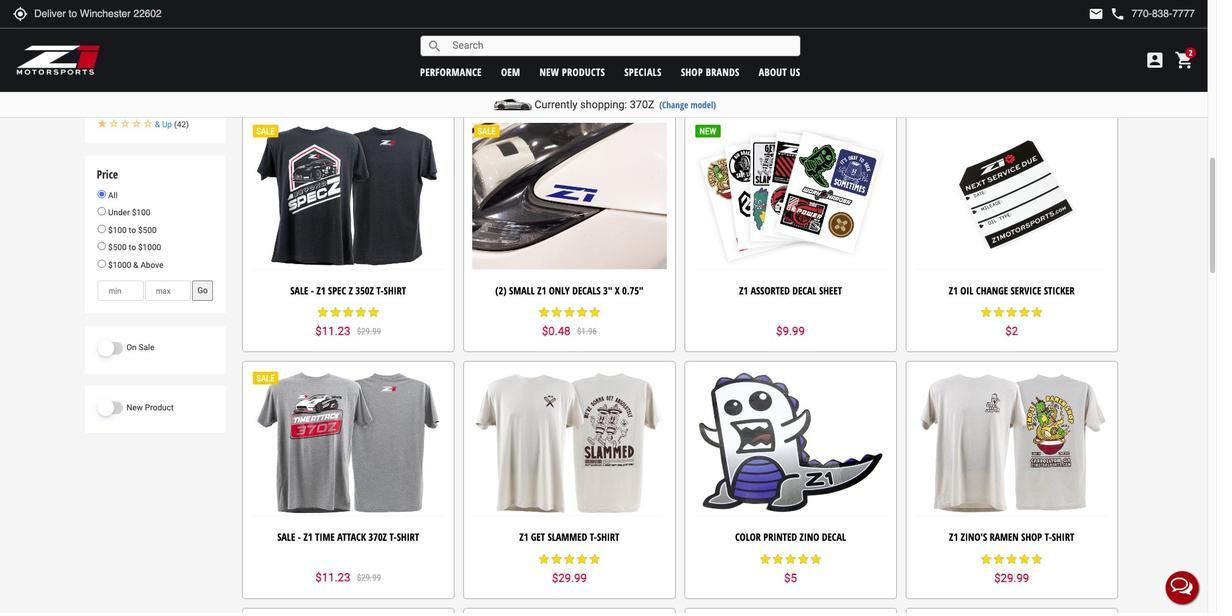 Task type: locate. For each thing, give the bounding box(es) containing it.
on sale
[[126, 343, 154, 353]]

new
[[126, 403, 143, 413]]

oil
[[961, 284, 974, 298]]

0 vertical spatial $11.23
[[316, 324, 351, 338]]

shirt right attack
[[397, 531, 419, 545]]

0 vertical spatial to
[[129, 226, 136, 235]]

3 up from the top
[[162, 120, 172, 129]]

& up 42 up & up
[[155, 82, 186, 91]]

$29.99 inside star star star star star $11.23 $29.99
[[357, 326, 381, 336]]

"z1
[[806, 37, 820, 51]]

time
[[315, 531, 335, 545]]

& up 42 down & up
[[155, 120, 186, 129]]

0 horizontal spatial shop
[[681, 65, 703, 79]]

shoe
[[599, 37, 619, 51]]

account_box
[[1145, 50, 1165, 70]]

370z left '(change'
[[630, 98, 655, 111]]

zino right printed
[[800, 531, 820, 545]]

- for spec
[[311, 284, 314, 298]]

1 up from the top
[[162, 82, 172, 91]]

z1 glow-in-the-dark zino shoe charms
[[484, 37, 655, 51]]

up
[[162, 82, 172, 91], [162, 107, 172, 116], [162, 120, 172, 129]]

sale for sale - z1 time attack 370z t-shirt
[[277, 531, 295, 545]]

1 horizontal spatial star star star star star $29.99
[[980, 554, 1044, 585]]

$11.23 inside star star star star star $11.23 $29.99
[[316, 324, 351, 338]]

sale for sale - z1 spec z 350z t-shirt
[[290, 284, 308, 298]]

1 vertical spatial 370z
[[369, 531, 387, 545]]

star star star star star $2
[[980, 306, 1044, 338]]

0 horizontal spatial $500
[[108, 243, 127, 253]]

ratings
[[97, 59, 129, 75]]

above
[[141, 260, 163, 270]]

$1000 down $500 to $1000
[[108, 260, 131, 270]]

2 up from the top
[[162, 107, 172, 116]]

shirt
[[384, 284, 406, 298], [397, 531, 419, 545], [597, 531, 620, 545], [1052, 531, 1075, 545]]

$11.23 down spec
[[316, 324, 351, 338]]

1 vertical spatial to
[[129, 243, 136, 253]]

- left spec
[[311, 284, 314, 298]]

to for $500
[[129, 243, 136, 253]]

all
[[106, 191, 118, 200]]

brands
[[706, 65, 740, 79]]

currently shopping: 370z (change model)
[[535, 98, 716, 111]]

370z right attack
[[369, 531, 387, 545]]

performance link
[[420, 65, 482, 79]]

printed
[[764, 531, 797, 545]]

$100 down the under
[[108, 226, 127, 235]]

star star star star star $29.99
[[538, 554, 601, 585], [980, 554, 1044, 585]]

under  $100
[[106, 208, 150, 218]]

shop brands link
[[681, 65, 740, 79]]

max number field
[[145, 281, 191, 301]]

0 vertical spatial 370z
[[630, 98, 655, 111]]

350z
[[356, 284, 374, 298]]

show more
[[108, 10, 149, 20]]

$500 down $100 to $500
[[108, 243, 127, 253]]

zino
[[577, 37, 596, 51], [800, 531, 820, 545]]

- left time
[[298, 531, 301, 545]]

1 horizontal spatial $1000
[[138, 243, 161, 253]]

decal
[[793, 284, 817, 298], [822, 531, 846, 545]]

sale left spec
[[290, 284, 308, 298]]

small
[[509, 284, 535, 298]]

currently
[[535, 98, 578, 111]]

t-
[[377, 284, 384, 298], [390, 531, 397, 545], [590, 531, 597, 545], [1045, 531, 1052, 545]]

account_box link
[[1142, 50, 1169, 70]]

service
[[1011, 284, 1042, 298]]

1 horizontal spatial $100
[[132, 208, 150, 218]]

new products link
[[540, 65, 605, 79]]

z1
[[484, 37, 494, 51], [721, 37, 730, 51], [317, 284, 326, 298], [537, 284, 547, 298], [739, 284, 748, 298], [949, 284, 958, 298], [304, 531, 313, 545], [520, 531, 529, 545], [949, 531, 959, 545]]

2 to from the top
[[129, 243, 136, 253]]

z1 for z1 zino's ramen shop t-shirt
[[949, 531, 959, 545]]

z1 for z1 assorted decal sheet
[[739, 284, 748, 298]]

z1 left get
[[520, 531, 529, 545]]

& up 42
[[155, 82, 186, 91], [155, 120, 186, 129]]

star star star star star $29.99 for ramen
[[980, 554, 1044, 585]]

2 & up 42 from the top
[[155, 120, 186, 129]]

z1 left assorted
[[739, 284, 748, 298]]

go
[[197, 286, 208, 296]]

zino's
[[961, 531, 987, 545]]

0 vertical spatial sale
[[290, 284, 308, 298]]

sticker
[[1044, 284, 1075, 298]]

z1 left oil
[[949, 284, 958, 298]]

product
[[145, 403, 174, 413]]

1 horizontal spatial decal
[[822, 531, 846, 545]]

0 vertical spatial up
[[162, 82, 172, 91]]

0 horizontal spatial star star star star star $29.99
[[538, 554, 601, 585]]

shop left brands
[[681, 65, 703, 79]]

42
[[177, 82, 186, 91], [177, 120, 186, 129]]

more
[[130, 10, 149, 20]]

1 horizontal spatial -
[[311, 284, 314, 298]]

star star star star $6
[[759, 59, 810, 91]]

z1 get slammed t-shirt
[[520, 531, 620, 545]]

1 vertical spatial shop
[[1022, 531, 1042, 545]]

0 horizontal spatial -
[[298, 531, 301, 545]]

$100 up $100 to $500
[[132, 208, 150, 218]]

$1000 up above
[[138, 243, 161, 253]]

1 vertical spatial sale
[[277, 531, 295, 545]]

color
[[735, 531, 761, 545]]

None radio
[[98, 242, 106, 251]]

$6
[[784, 77, 797, 91]]

0 vertical spatial zino
[[577, 37, 596, 51]]

1 vertical spatial $11.23
[[316, 572, 351, 585]]

0 vertical spatial 42
[[177, 82, 186, 91]]

0 horizontal spatial $100
[[108, 226, 127, 235]]

performance
[[420, 65, 482, 79]]

2 vertical spatial up
[[162, 120, 172, 129]]

$500 up $500 to $1000
[[138, 226, 157, 235]]

1 vertical spatial 42
[[177, 120, 186, 129]]

1 horizontal spatial 370z
[[630, 98, 655, 111]]

1 to from the top
[[129, 226, 136, 235]]

0 horizontal spatial $1000
[[108, 260, 131, 270]]

to down $100 to $500
[[129, 243, 136, 253]]

mail link
[[1089, 6, 1104, 22]]

star star star star star $0.48 $1.96
[[538, 306, 601, 338]]

0 vertical spatial & up 42
[[155, 82, 186, 91]]

(change model) link
[[659, 99, 716, 111]]

glow-
[[496, 37, 523, 51]]

$1000 & above
[[106, 260, 163, 270]]

1 $11.23 from the top
[[316, 324, 351, 338]]

z1 left glow-
[[484, 37, 494, 51]]

0 vertical spatial shop
[[681, 65, 703, 79]]

z1 up brands
[[721, 37, 730, 51]]

$29.99 down attack
[[357, 573, 381, 584]]

2 star star star star star $29.99 from the left
[[980, 554, 1044, 585]]

z1 left zino's
[[949, 531, 959, 545]]

star star star star star $29.99 down z1 get slammed t-shirt
[[538, 554, 601, 585]]

shopping_cart link
[[1172, 50, 1195, 70]]

shop right ramen
[[1022, 531, 1042, 545]]

show
[[108, 10, 128, 20]]

$500
[[138, 226, 157, 235], [108, 243, 127, 253]]

oem link
[[501, 65, 520, 79]]

new product
[[126, 403, 174, 413]]

$5
[[784, 572, 797, 585]]

- for time
[[298, 531, 301, 545]]

1 vertical spatial -
[[298, 531, 301, 545]]

1 vertical spatial $100
[[108, 226, 127, 235]]

star
[[538, 59, 551, 72], [551, 59, 563, 72], [563, 59, 576, 72], [576, 59, 589, 72], [589, 59, 601, 72], [759, 59, 772, 72], [772, 59, 785, 72], [785, 59, 797, 72], [797, 59, 810, 72], [317, 306, 329, 319], [329, 306, 342, 319], [342, 306, 355, 319], [355, 306, 367, 319], [367, 306, 380, 319], [538, 306, 551, 319], [551, 306, 563, 319], [563, 306, 576, 319], [576, 306, 589, 319], [589, 306, 601, 319], [980, 306, 993, 319], [993, 306, 1006, 319], [1006, 306, 1018, 319], [1018, 306, 1031, 319], [1031, 306, 1044, 319], [538, 554, 551, 566], [551, 554, 563, 566], [563, 554, 576, 566], [576, 554, 589, 566], [589, 554, 601, 566], [759, 554, 772, 566], [772, 554, 785, 566], [785, 554, 797, 566], [797, 554, 810, 566], [810, 554, 823, 566], [980, 554, 993, 566], [993, 554, 1006, 566], [1006, 554, 1018, 566], [1018, 554, 1031, 566], [1031, 554, 1044, 566]]

sale left time
[[277, 531, 295, 545]]

0 horizontal spatial zino
[[577, 37, 596, 51]]

z1 for z1 oil change service sticker
[[949, 284, 958, 298]]

about
[[759, 65, 787, 79]]

shop
[[681, 65, 703, 79], [1022, 531, 1042, 545]]

1 vertical spatial up
[[162, 107, 172, 116]]

0 vertical spatial -
[[311, 284, 314, 298]]

$29.99 down z1 zino's ramen shop t-shirt
[[995, 572, 1030, 585]]

0 vertical spatial $1000
[[138, 243, 161, 253]]

1 & up 42 from the top
[[155, 82, 186, 91]]

1 vertical spatial & up 42
[[155, 120, 186, 129]]

0 vertical spatial $500
[[138, 226, 157, 235]]

to up $500 to $1000
[[129, 226, 136, 235]]

shopping_cart
[[1175, 50, 1195, 70]]

42 down & up link
[[177, 120, 186, 129]]

370z
[[630, 98, 655, 111], [369, 531, 387, 545]]

assorted
[[751, 284, 790, 298]]

$29.99
[[357, 326, 381, 336], [552, 572, 587, 585], [995, 572, 1030, 585], [357, 573, 381, 584]]

decal left 'sheet'
[[793, 284, 817, 298]]

None radio
[[98, 190, 106, 198], [98, 207, 106, 216], [98, 225, 106, 233], [98, 260, 106, 268], [98, 190, 106, 198], [98, 207, 106, 216], [98, 225, 106, 233], [98, 260, 106, 268]]

1 vertical spatial zino
[[800, 531, 820, 545]]

spec
[[328, 284, 346, 298]]

1 horizontal spatial $500
[[138, 226, 157, 235]]

2 $11.23 from the top
[[316, 572, 351, 585]]

star star star star star $29.99 down z1 zino's ramen shop t-shirt
[[980, 554, 1044, 585]]

shirt right slammed
[[597, 531, 620, 545]]

decal up star star star star star $5
[[822, 531, 846, 545]]

t- right ramen
[[1045, 531, 1052, 545]]

shirt right ramen
[[1052, 531, 1075, 545]]

0 horizontal spatial decal
[[793, 284, 817, 298]]

$29.99 inside $11.23 $29.99
[[357, 573, 381, 584]]

1 star star star star star $29.99 from the left
[[538, 554, 601, 585]]

1 horizontal spatial shop
[[1022, 531, 1042, 545]]

$29.99 down 350z
[[357, 326, 381, 336]]

$11.23 down time
[[316, 572, 351, 585]]

42 up & up link
[[177, 82, 186, 91]]

$29.99 down z1 get slammed t-shirt
[[552, 572, 587, 585]]

new
[[540, 65, 559, 79]]

-
[[311, 284, 314, 298], [298, 531, 301, 545]]

1 horizontal spatial zino
[[800, 531, 820, 545]]

0 vertical spatial decal
[[793, 284, 817, 298]]

zino left shoe
[[577, 37, 596, 51]]



Task type: vqa. For each thing, say whether or not it's contained in the screenshot.
bottommost $100
yes



Task type: describe. For each thing, give the bounding box(es) containing it.
model)
[[691, 99, 716, 111]]

$0.48
[[542, 324, 571, 338]]

dark
[[553, 37, 574, 51]]

2 42 from the top
[[177, 120, 186, 129]]

0 horizontal spatial 370z
[[369, 531, 387, 545]]

decals
[[572, 284, 601, 298]]

t- right attack
[[390, 531, 397, 545]]

z1 zino's ramen shop t-shirt
[[949, 531, 1075, 545]]

shopping:
[[580, 98, 627, 111]]

about us
[[759, 65, 801, 79]]

motorsports
[[733, 37, 791, 51]]

new products
[[540, 65, 605, 79]]

under
[[108, 208, 130, 218]]

(2)
[[495, 284, 507, 298]]

ramen
[[990, 531, 1019, 545]]

specials link
[[625, 65, 662, 79]]

Search search field
[[442, 36, 800, 56]]

1 42 from the top
[[177, 82, 186, 91]]

3"
[[603, 284, 613, 298]]

the-
[[535, 37, 553, 51]]

$1.96
[[577, 326, 597, 336]]

sale - z1 time attack 370z t-shirt
[[277, 531, 419, 545]]

specials
[[625, 65, 662, 79]]

star star star star star $11.23 $29.99
[[316, 306, 381, 338]]

x
[[615, 284, 620, 298]]

price
[[97, 167, 118, 182]]

z1 oil change service sticker
[[949, 284, 1075, 298]]

1 vertical spatial decal
[[822, 531, 846, 545]]

$2
[[1006, 325, 1019, 338]]

show more button
[[98, 7, 160, 24]]

on
[[126, 343, 137, 353]]

products
[[562, 65, 605, 79]]

attack
[[337, 531, 366, 545]]

charms
[[622, 37, 655, 51]]

(2) small z1 only decals 3" x 0.75"
[[495, 284, 644, 298]]

z1 left only
[[537, 284, 547, 298]]

color printed zino decal
[[735, 531, 846, 545]]

$11.23 $29.99
[[316, 572, 381, 585]]

only
[[549, 284, 570, 298]]

z1 for z1 motorsports 3d "z1 emblem"
[[721, 37, 730, 51]]

go button
[[192, 281, 213, 301]]

z1 left spec
[[317, 284, 326, 298]]

$500 to $1000
[[106, 243, 161, 253]]

shirt right 350z
[[384, 284, 406, 298]]

star star star star star $5
[[759, 554, 823, 585]]

$100 to $500
[[106, 226, 157, 235]]

min number field
[[98, 281, 144, 301]]

us
[[790, 65, 801, 79]]

mail
[[1089, 6, 1104, 22]]

& up
[[155, 107, 172, 116]]

star star star star star $29.99 for slammed
[[538, 554, 601, 585]]

slammed
[[548, 531, 587, 545]]

get
[[531, 531, 545, 545]]

t- right 350z
[[377, 284, 384, 298]]

phone link
[[1111, 6, 1195, 22]]

(change
[[659, 99, 689, 111]]

& up link
[[98, 105, 213, 118]]

1 vertical spatial $1000
[[108, 260, 131, 270]]

& inside & up link
[[155, 107, 160, 116]]

emblem"
[[822, 37, 861, 51]]

shop brands
[[681, 65, 740, 79]]

change
[[976, 284, 1008, 298]]

0 vertical spatial $100
[[132, 208, 150, 218]]

sale - z1 spec z 350z t-shirt
[[290, 284, 406, 298]]

0.75"
[[622, 284, 644, 298]]

about us link
[[759, 65, 801, 79]]

$4.99
[[555, 77, 584, 91]]

z1 motorsports logo image
[[16, 44, 101, 76]]

3d
[[793, 37, 803, 51]]

mail phone
[[1089, 6, 1126, 22]]

my_location
[[13, 6, 28, 22]]

t- right slammed
[[590, 531, 597, 545]]

1 vertical spatial $500
[[108, 243, 127, 253]]

$9.99
[[777, 325, 805, 338]]

z
[[349, 284, 353, 298]]

to for $100
[[129, 226, 136, 235]]

z1 left time
[[304, 531, 313, 545]]

sheet
[[819, 284, 842, 298]]

star star star star star $4.99
[[538, 59, 601, 91]]

z1 for z1 glow-in-the-dark zino shoe charms
[[484, 37, 494, 51]]

oem
[[501, 65, 520, 79]]

search
[[427, 38, 442, 54]]

z1 assorted decal sheet
[[739, 284, 842, 298]]

z1 for z1 get slammed t-shirt
[[520, 531, 529, 545]]



